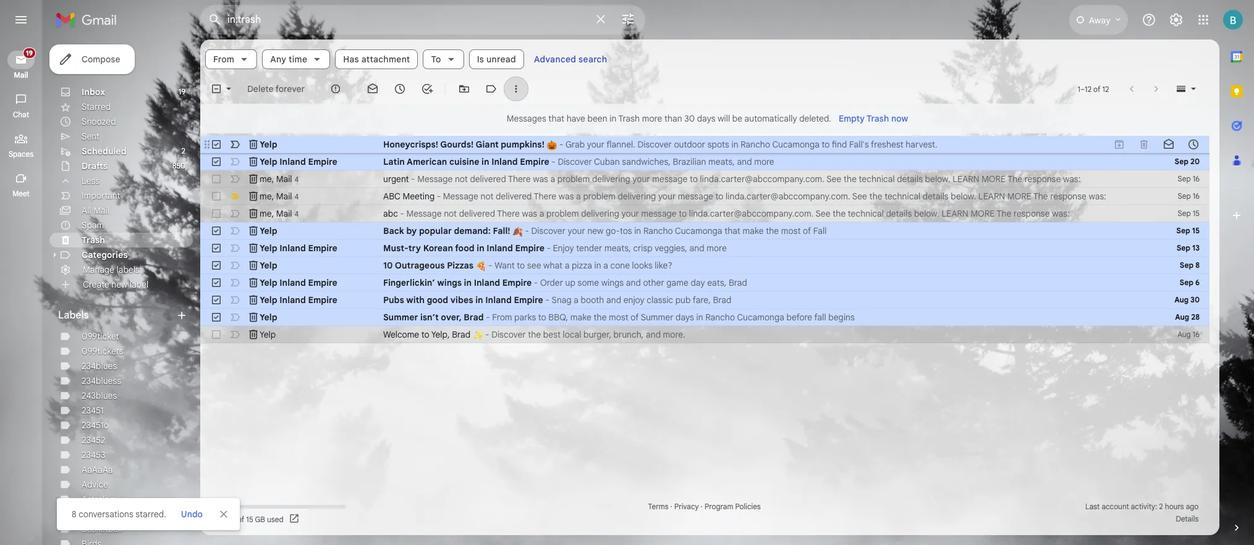 Task type: locate. For each thing, give the bounding box(es) containing it.
1 horizontal spatial wings
[[601, 278, 624, 289]]

mail heading
[[0, 70, 42, 80]]

2 vertical spatial aug
[[1178, 330, 1191, 339]]

0 vertical spatial details
[[897, 174, 923, 185]]

1 4 from the top
[[295, 175, 299, 184]]

sep 15
[[1178, 209, 1200, 218], [1177, 226, 1200, 236]]

2 vertical spatial delivered
[[459, 208, 495, 219]]

0 vertical spatial 2
[[182, 147, 185, 156]]

up
[[565, 278, 576, 289]]

1 vertical spatial sep 15
[[1177, 226, 1200, 236]]

0 vertical spatial technical
[[859, 174, 895, 185]]

more left than
[[642, 113, 662, 124]]

clear search image
[[589, 7, 613, 32]]

0 vertical spatial linda.carter@abccompany.com.
[[700, 174, 825, 185]]

delivered up 🍂 image
[[496, 191, 532, 202]]

problem up the enjoy
[[547, 208, 579, 219]]

of inside footer
[[237, 515, 244, 525]]

1 summer from the left
[[383, 312, 418, 323]]

a down "grab"
[[576, 191, 581, 202]]

0 vertical spatial 15
[[1193, 209, 1200, 218]]

1 vertical spatial message
[[443, 191, 478, 202]]

all
[[82, 205, 91, 216]]

- grab your flannel. discover outdoor spots in rancho cucamonga to find fall's freshest harvest.͏ ͏ ͏ ͏ ͏ ͏͏ ͏ ͏ ͏ ͏ ͏͏ ͏ ͏ ͏ ͏ ͏͏ ͏ ͏ ͏ ͏ ͏͏ ͏ ͏ ͏ ͏ ͏͏ ͏ ͏ ͏ ͏ ͏͏ ͏ ͏ ͏ ͏ ͏͏ ͏ ͏ ͏ ͏ ͏͏ ͏ ͏ ͏ ͏ ͏͏ ͏
[[557, 139, 1040, 150]]

2 trash image from the top
[[247, 156, 260, 168]]

your right "grab"
[[587, 139, 605, 150]]

1 vertical spatial details
[[923, 191, 949, 202]]

2 me , mail 4 from the top
[[260, 191, 299, 202]]

1 horizontal spatial gb
[[255, 515, 265, 525]]

0 horizontal spatial more
[[642, 113, 662, 124]]

- right ✨ image
[[485, 330, 489, 341]]

mail for urgent
[[276, 173, 292, 185]]

from inside row
[[492, 312, 512, 323]]

0.13
[[210, 515, 224, 525]]

2 vertical spatial see
[[816, 208, 831, 219]]

message for urgent
[[652, 174, 688, 185]]

1 horizontal spatial 8
[[1196, 261, 1200, 270]]

message up veggies,
[[641, 208, 677, 219]]

sent link
[[82, 131, 99, 142]]

to left bbq,
[[538, 312, 546, 323]]

order
[[540, 278, 563, 289]]

2 , from the top
[[272, 191, 274, 202]]

2 vertical spatial more
[[971, 208, 995, 219]]

4 for abc meeting - message not delivered there was a problem delivering your message to linda.carter@abccompany.com. see the technical details below. learn more the response was:
[[295, 192, 299, 201]]

5 trash image from the top
[[247, 260, 260, 272]]

not up back by popular demand: fall!
[[444, 208, 457, 219]]

12
[[1085, 84, 1092, 94], [1103, 84, 1109, 94]]

3 yelp inland empire from the top
[[260, 278, 337, 289]]

message for abc
[[641, 208, 677, 219]]

2 inside last account activity: 2 hours ago details
[[1159, 503, 1163, 512]]

0 vertical spatial message
[[652, 174, 688, 185]]

0 horizontal spatial that
[[549, 113, 565, 124]]

1 row from the top
[[200, 136, 1210, 153]]

other
[[643, 278, 664, 289]]

terms
[[648, 503, 669, 512]]

sep 20
[[1175, 157, 1200, 166]]

create new label link
[[83, 279, 149, 291]]

inbox
[[82, 87, 105, 98]]

must-try korean food in inland empire - enjoy tender meats, crisp veggies, and more ͏ ͏ ͏ ͏ ͏ ͏ ͏ ͏ ͏ ͏ ͏ ͏ ͏ ͏ ͏ ͏ ͏ ͏ ͏ ͏ ͏ ͏ ͏ ͏ ͏ ͏ ͏ ͏ ͏ ͏ ͏ ͏ ͏ ͏ ͏ ͏ ͏ ͏ ͏ ͏ ͏ ͏ ͏ ͏ ͏ ͏ ͏ ͏ ͏ ͏ ͏ ͏ ͏ ͏ ͏ ͏ ͏ ͏ ͏ ͏ ͏ ͏ ͏ ͏ ͏ ͏ ͏ ͏ ͏ ͏ ͏ ͏ ͏ ͏ ͏ ͏ ͏ ͏ ͏
[[383, 243, 902, 254]]

more for abc - message not delivered there was a problem delivering your message to linda.carter@abccompany.com. see the technical details below. learn more the response was:
[[971, 208, 995, 219]]

cucamonga left before on the right of page
[[737, 312, 784, 323]]

new for label
[[111, 279, 128, 291]]

gmail image
[[56, 7, 123, 32]]

0 vertical spatial delivering
[[592, 174, 630, 185]]

trash inside button
[[867, 113, 889, 124]]

row
[[200, 136, 1210, 153], [200, 153, 1210, 171], [200, 171, 1210, 188], [200, 188, 1210, 205], [200, 205, 1210, 223], [200, 223, 1210, 240], [200, 240, 1210, 257], [200, 257, 1210, 275], [200, 275, 1210, 292], [200, 292, 1210, 309], [200, 309, 1210, 326], [200, 326, 1210, 344]]

not up the fall!
[[481, 191, 494, 202]]

850
[[172, 161, 185, 171]]

starred.
[[136, 509, 166, 521]]

1 horizontal spatial trash
[[618, 113, 640, 124]]

1 vertical spatial technical
[[885, 191, 921, 202]]

2 yelp inland empire from the top
[[260, 243, 337, 254]]

there down pumpkins!
[[508, 174, 531, 185]]

was down 🎃 image
[[533, 174, 548, 185]]

yelp
[[260, 139, 277, 150], [260, 156, 277, 168], [260, 226, 277, 237], [260, 243, 277, 254], [260, 260, 277, 271], [260, 278, 277, 289], [260, 295, 277, 306], [260, 312, 277, 323], [260, 330, 276, 341]]

a left cone
[[604, 260, 608, 271]]

was up the enjoy
[[559, 191, 574, 202]]

any time
[[270, 54, 307, 65]]

gb right the 0.13
[[225, 515, 235, 525]]

0 vertical spatial aug
[[1175, 296, 1189, 305]]

7 row from the top
[[200, 240, 1210, 257]]

2 vertical spatial there
[[497, 208, 520, 219]]

2 sep 16 from the top
[[1178, 192, 1200, 201]]

4 row from the top
[[200, 188, 1210, 205]]

linda.carter@abccompany.com. down abc meeting - message not delivered there was a problem delivering your message to linda.carter@abccompany.com. see the technical details below. learn more the response was:
[[689, 208, 814, 219]]

begins͏
[[829, 312, 855, 323]]

30
[[685, 113, 695, 124], [1191, 296, 1200, 305]]

with
[[406, 295, 425, 306]]

add to tasks image
[[421, 83, 434, 95]]

me for urgent
[[260, 173, 272, 185]]

has attachment
[[343, 54, 410, 65]]

policies
[[735, 503, 761, 512]]

3 , from the top
[[272, 208, 274, 219]]

🍕 image
[[476, 261, 486, 272]]

summer isn't over, brad - from parks to bbq, make the most of summer days in rancho cucamonga before fall begins͏ ͏ ͏ ͏ ͏ ͏͏ ͏ ͏ ͏ ͏ ͏͏ ͏ ͏ ͏ ͏ ͏͏ ͏ ͏ ͏ ͏ ͏͏ ͏ ͏ ͏ ͏ ͏͏ ͏ ͏ ͏ ͏ ͏͏ ͏ ͏ ͏
[[383, 312, 928, 323]]

footer containing terms
[[200, 501, 1210, 526]]

sep 16 for urgent - message not delivered there was a problem delivering your message to linda.carter@abccompany.com. see the technical details below. learn more the response was:
[[1178, 174, 1200, 184]]

2 vertical spatial message
[[406, 208, 442, 219]]

0 vertical spatial 16
[[1193, 174, 1200, 184]]

learn for abc - message not delivered there was a problem delivering your message to linda.carter@abccompany.com. see the technical details below. learn more the response was:
[[942, 208, 969, 219]]

3 me , mail 4 from the top
[[260, 208, 299, 219]]

message down the american
[[417, 174, 453, 185]]

wings down cone
[[601, 278, 624, 289]]

delivering up go- on the left of the page
[[581, 208, 620, 219]]

brad left ✨ image
[[452, 330, 471, 341]]

search
[[579, 54, 607, 65]]

- right 🍂 image
[[525, 226, 529, 237]]

rancho down fare,
[[706, 312, 735, 323]]

mail inside heading
[[14, 70, 28, 80]]

2 vertical spatial response
[[1014, 208, 1050, 219]]

- want to see what a pizza in a cone looks like? ͏ ͏ ͏ ͏ ͏ ͏ ͏ ͏ ͏ ͏͏ ͏ ͏ ͏ ͏ ͏͏ ͏ ͏ ͏ ͏ ͏ ͏ ͏ ͏ ͏ ͏͏ ͏ ͏ ͏ ͏ ͏ ͏ ͏ ͏ ͏ ͏͏ ͏ ͏ ͏ ͏ ͏ ͏ ͏ ͏ ͏ ͏͏ ͏ ͏ ͏ ͏ ͏ ͏ ͏ ͏ ͏ ͏ ͏ ͏ ͏ ͏ ͏ ͏ ͏ ͏ ͏ ͏ ͏ ͏ ͏ ͏ ͏ ͏ ͏͏ ͏ ͏
[[486, 260, 836, 271]]

message down 'meeting'
[[406, 208, 442, 219]]

summer
[[383, 312, 418, 323], [641, 312, 674, 323]]

what
[[543, 260, 563, 271]]

food
[[455, 243, 475, 254]]

meats, up cone
[[605, 243, 631, 254]]

a down 🎃 image
[[551, 174, 555, 185]]

0 vertical spatial me , mail 4
[[260, 173, 299, 185]]

1 , from the top
[[272, 173, 274, 185]]

trash image
[[247, 173, 260, 185], [247, 190, 260, 203], [247, 208, 260, 220], [247, 294, 260, 307]]

23451 link
[[82, 406, 104, 417]]

move to image
[[458, 83, 471, 95]]

1 vertical spatial below.
[[951, 191, 976, 202]]

linda.carter@abccompany.com. up fall͏
[[726, 191, 850, 202]]

aug 30
[[1175, 296, 1200, 305]]

30 up 28
[[1191, 296, 1200, 305]]

rancho
[[741, 139, 770, 150], [644, 226, 673, 237], [706, 312, 735, 323]]

most
[[781, 226, 801, 237], [609, 312, 629, 323]]

🍂 image
[[513, 227, 523, 237]]

None checkbox
[[210, 138, 223, 151], [210, 156, 223, 168], [210, 173, 223, 185], [210, 208, 223, 220], [210, 225, 223, 237], [210, 242, 223, 255], [210, 294, 223, 307], [210, 329, 223, 341], [210, 138, 223, 151], [210, 156, 223, 168], [210, 173, 223, 185], [210, 208, 223, 220], [210, 225, 223, 237], [210, 242, 223, 255], [210, 294, 223, 307], [210, 329, 223, 341]]

over,
[[441, 312, 462, 323]]

mail for abc
[[276, 208, 292, 219]]

message down brazilian
[[678, 191, 713, 202]]

to up veggies,
[[679, 208, 687, 219]]

see for urgent - message not delivered there was a problem delivering your message to linda.carter@abccompany.com. see the technical details below. learn more the response was:
[[827, 174, 842, 185]]

me for abc
[[260, 208, 272, 219]]

most up brunch,
[[609, 312, 629, 323]]

23453
[[82, 450, 105, 461]]

from down search in mail icon
[[213, 54, 234, 65]]

1 vertical spatial message
[[678, 191, 713, 202]]

6 row from the top
[[200, 223, 1210, 240]]

1 vertical spatial linda.carter@abccompany.com.
[[726, 191, 850, 202]]

0 vertical spatial ,
[[272, 173, 274, 185]]

16 for urgent - message not delivered there was a problem delivering your message to linda.carter@abccompany.com. see the technical details below. learn more the response was:
[[1193, 174, 1200, 184]]

0 vertical spatial below.
[[925, 174, 951, 185]]

3 yelp from the top
[[260, 226, 277, 237]]

sep 15 for discover your new go-tos in rancho cucamonga that make the most of fall͏ ͏ ͏ ͏ ͏ ͏͏ ͏ ͏ ͏ ͏ ͏͏ ͏ ͏ ͏ ͏ ͏͏ ͏ ͏ ͏ ͏ ͏͏ ͏ ͏ ͏ ͏ ͏͏ ͏ ͏ ͏ ͏ ͏͏ ͏ ͏ ͏ ͏ ͏͏ ͏ ͏ ͏ ͏ ͏͏ ͏ ͏ ͏ ͏ ͏͏ ͏ ͏ ͏ ͏ ͏͏ ͏ ͏ ͏ ͏ ͏͏ ͏ ͏ ͏ ͏
[[1177, 226, 1200, 236]]

technical for urgent - message not delivered there was a problem delivering your message to linda.carter@abccompany.com. see the technical details below. learn more the response was:
[[859, 174, 895, 185]]

days inside row
[[676, 312, 694, 323]]

meats, down spots
[[709, 156, 735, 168]]

1 vertical spatial ,
[[272, 191, 274, 202]]

2 · from the left
[[701, 503, 703, 512]]

20
[[1191, 157, 1200, 166]]

2 vertical spatial me
[[260, 208, 272, 219]]

delivered up demand:
[[459, 208, 495, 219]]

scheduled link
[[82, 146, 126, 157]]

1 horizontal spatial 12
[[1103, 84, 1109, 94]]

1 vertical spatial more
[[1008, 191, 1032, 202]]

to left see at the left
[[517, 260, 525, 271]]

linda.carter@abccompany.com. for abc - message not delivered there was a problem delivering your message to linda.carter@abccompany.com. see the technical details below. learn more the response was:
[[689, 208, 814, 219]]

to down brazilian
[[690, 174, 698, 185]]

report spam image
[[330, 83, 342, 95]]

aug left 28
[[1176, 313, 1190, 322]]

2 vertical spatial linda.carter@abccompany.com.
[[689, 208, 814, 219]]

astrology
[[82, 495, 119, 506]]

spaces heading
[[0, 150, 42, 160]]

1 horizontal spatial 30
[[1191, 296, 1200, 305]]

more for urgent - message not delivered there was a problem delivering your message to linda.carter@abccompany.com. see the technical details below. learn more the response was:
[[982, 174, 1006, 185]]

see down find
[[827, 174, 842, 185]]

None checkbox
[[210, 83, 223, 95], [210, 190, 223, 203], [210, 260, 223, 272], [210, 277, 223, 289], [210, 312, 223, 324], [210, 83, 223, 95], [210, 190, 223, 203], [210, 260, 223, 272], [210, 277, 223, 289], [210, 312, 223, 324]]

2 vertical spatial 16
[[1193, 330, 1200, 339]]

your down latin american cuisine in inland empire - discover cuban sandwiches, brazilian meats, and more ͏ ͏ ͏ ͏ ͏ ͏ ͏ ͏ ͏ ͏ ͏ ͏ ͏ ͏ ͏ ͏ ͏ ͏ ͏ ͏ ͏ ͏ ͏ ͏ ͏ ͏ ͏ ͏ ͏ ͏ ͏ ͏ ͏ ͏ ͏ ͏ ͏ ͏ ͏ ͏ ͏ ͏ ͏ ͏ ͏ ͏ ͏ ͏ ͏ ͏ ͏ ͏ ͏ ͏ ͏ ͏ ͏ ͏ ͏ ͏ ͏ ͏ ͏ ͏ ͏ ͏ ͏ ͏ ͏ ͏ ͏ ͏ ͏ ͏
[[658, 191, 676, 202]]

2 horizontal spatial more
[[754, 156, 775, 168]]

your up tender
[[568, 226, 585, 237]]

, for abc meeting
[[272, 191, 274, 202]]

0 vertical spatial was:
[[1063, 174, 1081, 185]]

messages
[[507, 113, 546, 124]]

more down - discover your new go-tos in rancho cucamonga that make the most of fall͏ ͏ ͏ ͏ ͏ ͏͏ ͏ ͏ ͏ ͏ ͏͏ ͏ ͏ ͏ ͏ ͏͏ ͏ ͏ ͏ ͏ ͏͏ ͏ ͏ ͏ ͏ ͏͏ ͏ ͏ ͏ ͏ ͏͏ ͏ ͏ ͏ ͏ ͏͏ ͏ ͏ ͏ ͏ ͏͏ ͏ ͏ ͏ ͏ ͏͏ ͏ ͏ ͏ ͏ ͏͏ ͏ ͏ ͏ ͏ ͏͏ ͏ ͏ ͏ ͏
[[707, 243, 727, 254]]

0 horizontal spatial 8
[[72, 509, 76, 521]]

7 trash image from the top
[[247, 312, 260, 324]]

2 vertical spatial technical
[[848, 208, 884, 219]]

- right urgent
[[411, 174, 415, 185]]

0 vertical spatial message
[[417, 174, 453, 185]]

that down abc - message not delivered there was a problem delivering your message to linda.carter@abccompany.com. see the technical details below. learn more the response was:
[[725, 226, 741, 237]]

of right 1 on the right top of the page
[[1094, 84, 1101, 94]]

3 me from the top
[[260, 208, 272, 219]]

message for abc
[[406, 208, 442, 219]]

1 trash image from the top
[[247, 173, 260, 185]]

scheduled
[[82, 146, 126, 157]]

booth
[[581, 295, 604, 306]]

all mail
[[82, 205, 109, 216]]

0 horizontal spatial meats,
[[605, 243, 631, 254]]

be
[[732, 113, 743, 124]]

4 for abc - message not delivered there was a problem delivering your message to linda.carter@abccompany.com. see the technical details below. learn more the response was:
[[295, 209, 299, 219]]

trash image for honeycrisps! gourds! giant pumpkins!
[[247, 138, 260, 151]]

1 horizontal spatial new
[[588, 226, 604, 237]]

brad up ✨ image
[[464, 312, 484, 323]]

9 yelp from the top
[[260, 330, 276, 341]]

1 vertical spatial 15
[[1192, 226, 1200, 236]]

trash image for must-try korean food in inland empire
[[247, 242, 260, 255]]

problem for abc
[[547, 208, 579, 219]]

grab
[[566, 139, 585, 150]]

3 4 from the top
[[295, 209, 299, 219]]

30 inside row
[[1191, 296, 1200, 305]]

1 sep 16 from the top
[[1178, 174, 1200, 184]]

cucamonga down deleted.
[[772, 139, 820, 150]]

0 vertical spatial sep 16
[[1178, 174, 1200, 184]]

crisp
[[633, 243, 653, 254]]

me for abc meeting
[[260, 191, 272, 202]]

delivered for abc
[[459, 208, 495, 219]]

- right 🎃 image
[[559, 139, 563, 150]]

trash image for welcome to yelp, brad
[[247, 329, 260, 341]]

whisper
[[110, 509, 142, 521]]

0 vertical spatial meats,
[[709, 156, 735, 168]]

wings
[[437, 278, 462, 289], [601, 278, 624, 289]]

before
[[787, 312, 813, 323]]

1 vertical spatial delivering
[[618, 191, 656, 202]]

gb left used
[[255, 515, 265, 525]]

1 vertical spatial 4
[[295, 192, 299, 201]]

0 vertical spatial more
[[642, 113, 662, 124]]

1 vertical spatial there
[[534, 191, 557, 202]]

footer
[[200, 501, 1210, 526]]

honeycrisps!
[[383, 139, 438, 150]]

important link
[[82, 190, 120, 202]]

fingerlickin'
[[383, 278, 435, 289]]

8 up 6
[[1196, 261, 1200, 270]]

response for urgent - message not delivered there was a problem delivering your message to linda.carter@abccompany.com. see the technical details below. learn more the response was:
[[1025, 174, 1061, 185]]

243blues
[[82, 391, 117, 402]]

there for abc
[[497, 208, 520, 219]]

16 for abc meeting - message not delivered there was a problem delivering your message to linda.carter@abccompany.com. see the technical details below. learn more the response was:
[[1193, 192, 1200, 201]]

, for urgent
[[272, 173, 274, 185]]

tab list
[[1220, 40, 1254, 501]]

0 vertical spatial that
[[549, 113, 565, 124]]

0 horizontal spatial 30
[[685, 113, 695, 124]]

trash
[[618, 113, 640, 124], [867, 113, 889, 124], [82, 235, 105, 246]]

toolbar
[[1107, 138, 1206, 151]]

͏
[[938, 139, 940, 150], [940, 139, 942, 150], [942, 139, 944, 150], [944, 139, 947, 150], [949, 139, 951, 150], [951, 139, 953, 150], [953, 139, 955, 150], [955, 139, 958, 150], [960, 139, 962, 150], [962, 139, 964, 150], [964, 139, 967, 150], [967, 139, 969, 150], [971, 139, 973, 150], [973, 139, 975, 150], [975, 139, 978, 150], [978, 139, 980, 150], [982, 139, 984, 150], [984, 139, 986, 150], [986, 139, 989, 150], [989, 139, 991, 150], [993, 139, 995, 150], [995, 139, 998, 150], [998, 139, 1000, 150], [1000, 139, 1002, 150], [1004, 139, 1006, 150], [1006, 139, 1009, 150], [1009, 139, 1011, 150], [1011, 139, 1013, 150], [1015, 139, 1017, 150], [1017, 139, 1020, 150], [1020, 139, 1022, 150], [1022, 139, 1024, 150], [1026, 139, 1029, 150], [1029, 139, 1031, 150], [1031, 139, 1033, 150], [1033, 139, 1035, 150], [1037, 139, 1040, 150], [774, 156, 777, 168], [777, 156, 779, 168], [779, 156, 781, 168], [781, 156, 783, 168], [783, 156, 786, 168], [786, 156, 788, 168], [788, 156, 790, 168], [790, 156, 792, 168], [792, 156, 794, 168], [794, 156, 797, 168], [797, 156, 799, 168], [799, 156, 801, 168], [801, 156, 803, 168], [803, 156, 806, 168], [806, 156, 808, 168], [808, 156, 810, 168], [810, 156, 812, 168], [812, 156, 814, 168], [814, 156, 817, 168], [817, 156, 819, 168], [819, 156, 821, 168], [821, 156, 823, 168], [823, 156, 825, 168], [825, 156, 828, 168], [828, 156, 830, 168], [830, 156, 832, 168], [832, 156, 834, 168], [834, 156, 837, 168], [837, 156, 839, 168], [839, 156, 841, 168], [841, 156, 843, 168], [843, 156, 845, 168], [845, 156, 848, 168], [848, 156, 850, 168], [850, 156, 852, 168], [852, 156, 854, 168], [854, 156, 856, 168], [856, 156, 859, 168], [859, 156, 861, 168], [861, 156, 863, 168], [863, 156, 865, 168], [865, 156, 868, 168], [868, 156, 870, 168], [870, 156, 872, 168], [872, 156, 874, 168], [874, 156, 876, 168], [876, 156, 879, 168], [879, 156, 881, 168], [881, 156, 883, 168], [883, 156, 885, 168], [885, 156, 888, 168], [888, 156, 890, 168], [890, 156, 892, 168], [892, 156, 894, 168], [894, 156, 896, 168], [896, 156, 899, 168], [899, 156, 901, 168], [901, 156, 903, 168], [903, 156, 905, 168], [905, 156, 907, 168], [907, 156, 910, 168], [910, 156, 912, 168], [912, 156, 914, 168], [914, 156, 916, 168], [916, 156, 919, 168], [919, 156, 921, 168], [921, 156, 923, 168], [923, 156, 925, 168], [925, 156, 927, 168], [927, 156, 930, 168], [930, 156, 932, 168], [932, 156, 934, 168], [934, 156, 936, 168], [936, 156, 938, 168], [827, 226, 829, 237], [829, 226, 831, 237], [831, 226, 834, 237], [834, 226, 836, 237], [838, 226, 840, 237], [840, 226, 842, 237], [842, 226, 845, 237], [845, 226, 847, 237], [849, 226, 851, 237], [851, 226, 854, 237], [853, 226, 856, 237], [856, 226, 858, 237], [860, 226, 862, 237], [862, 226, 865, 237], [865, 226, 867, 237], [867, 226, 869, 237], [871, 226, 873, 237], [873, 226, 876, 237], [876, 226, 878, 237], [878, 226, 880, 237], [882, 226, 885, 237], [885, 226, 887, 237], [887, 226, 889, 237], [889, 226, 891, 237], [893, 226, 896, 237], [896, 226, 898, 237], [898, 226, 900, 237], [900, 226, 902, 237], [904, 226, 907, 237], [907, 226, 909, 237], [909, 226, 911, 237], [911, 226, 913, 237], [916, 226, 918, 237], [918, 226, 920, 237], [920, 226, 922, 237], [922, 226, 924, 237], [927, 226, 929, 237], [929, 226, 931, 237], [931, 226, 933, 237], [933, 226, 935, 237], [938, 226, 940, 237], [940, 226, 942, 237], [942, 226, 944, 237], [944, 226, 947, 237], [949, 226, 951, 237], [951, 226, 953, 237], [953, 226, 955, 237], [955, 226, 958, 237], [727, 243, 729, 254], [729, 243, 731, 254], [731, 243, 734, 254], [734, 243, 736, 254], [736, 243, 738, 254], [738, 243, 740, 254], [740, 243, 742, 254], [742, 243, 745, 254], [745, 243, 747, 254], [747, 243, 749, 254], [749, 243, 751, 254], [751, 243, 754, 254], [753, 243, 756, 254], [756, 243, 758, 254], [758, 243, 760, 254], [760, 243, 762, 254], [762, 243, 765, 254], [765, 243, 767, 254], [767, 243, 769, 254], [769, 243, 771, 254], [771, 243, 773, 254], [773, 243, 776, 254], [776, 243, 778, 254], [778, 243, 780, 254], [780, 243, 782, 254], [782, 243, 785, 254], [785, 243, 787, 254], [787, 243, 789, 254], [789, 243, 791, 254], [791, 243, 793, 254], [793, 243, 796, 254], [796, 243, 798, 254], [798, 243, 800, 254], [800, 243, 802, 254], [802, 243, 804, 254], [804, 243, 807, 254], [807, 243, 809, 254], [809, 243, 811, 254], [811, 243, 813, 254], [813, 243, 816, 254], [816, 243, 818, 254], [818, 243, 820, 254], [820, 243, 822, 254], [822, 243, 824, 254], [824, 243, 827, 254], [827, 243, 829, 254], [829, 243, 831, 254], [831, 243, 833, 254], [833, 243, 835, 254], [835, 243, 838, 254], [838, 243, 840, 254], [840, 243, 842, 254], [842, 243, 844, 254], [844, 243, 847, 254], [847, 243, 849, 254], [849, 243, 851, 254], [851, 243, 853, 254], [853, 243, 855, 254], [855, 243, 858, 254], [858, 243, 860, 254], [860, 243, 862, 254], [862, 243, 864, 254], [864, 243, 867, 254], [867, 243, 869, 254], [869, 243, 871, 254], [871, 243, 873, 254], [873, 243, 875, 254], [875, 243, 878, 254], [878, 243, 880, 254], [880, 243, 882, 254], [882, 243, 884, 254], [884, 243, 886, 254], [886, 243, 889, 254], [889, 243, 891, 254], [891, 243, 893, 254], [893, 243, 895, 254], [895, 243, 898, 254], [898, 243, 900, 254], [900, 243, 902, 254], [672, 260, 675, 271], [675, 260, 677, 271], [677, 260, 679, 271], [679, 260, 681, 271], [681, 260, 684, 271], [684, 260, 686, 271], [686, 260, 688, 271], [688, 260, 690, 271], [690, 260, 692, 271], [695, 260, 697, 271], [697, 260, 699, 271], [699, 260, 701, 271], [701, 260, 704, 271], [706, 260, 708, 271], [708, 260, 710, 271], [710, 260, 712, 271], [712, 260, 715, 271], [715, 260, 717, 271], [717, 260, 719, 271], [719, 260, 721, 271], [721, 260, 723, 271], [723, 260, 726, 271], [728, 260, 730, 271], [730, 260, 732, 271], [732, 260, 735, 271], [735, 260, 737, 271], [737, 260, 739, 271], [739, 260, 741, 271], [741, 260, 743, 271], [743, 260, 746, 271], [746, 260, 748, 271], [750, 260, 752, 271], [752, 260, 754, 271], [754, 260, 757, 271], [757, 260, 759, 271], [759, 260, 761, 271], [761, 260, 763, 271], [763, 260, 766, 271], [766, 260, 768, 271], [768, 260, 770, 271], [772, 260, 774, 271], [774, 260, 777, 271], [777, 260, 779, 271], [779, 260, 781, 271], [781, 260, 783, 271], [783, 260, 785, 271], [785, 260, 788, 271], [788, 260, 790, 271], [790, 260, 792, 271], [792, 260, 794, 271], [794, 260, 797, 271], [797, 260, 799, 271], [799, 260, 801, 271], [801, 260, 803, 271], [803, 260, 805, 271], [805, 260, 808, 271], [808, 260, 810, 271], [810, 260, 812, 271], [812, 260, 814, 271], [814, 260, 817, 271], [817, 260, 819, 271], [819, 260, 821, 271], [821, 260, 823, 271], [823, 260, 825, 271], [825, 260, 828, 271], [828, 260, 830, 271], [832, 260, 834, 271], [834, 260, 836, 271], [747, 278, 750, 289], [750, 278, 752, 289], [752, 278, 754, 289], [754, 278, 756, 289], [756, 278, 758, 289], [758, 278, 761, 289], [761, 278, 763, 289], [763, 278, 765, 289], [765, 278, 767, 289], [767, 278, 770, 289], [770, 278, 772, 289], [772, 278, 774, 289], [774, 278, 776, 289], [776, 278, 778, 289], [778, 278, 781, 289], [781, 278, 783, 289], [783, 278, 785, 289], [785, 278, 787, 289], [787, 278, 790, 289], [790, 278, 792, 289], [792, 278, 794, 289], [794, 278, 796, 289], [796, 278, 798, 289], [798, 278, 801, 289], [801, 278, 803, 289], [803, 278, 805, 289], [805, 278, 807, 289], [807, 278, 809, 289], [809, 278, 812, 289], [812, 278, 814, 289], [814, 278, 816, 289], [816, 278, 818, 289], [818, 278, 821, 289], [821, 278, 823, 289], [823, 278, 825, 289], [825, 278, 827, 289], [827, 278, 829, 289], [829, 278, 832, 289], [832, 278, 834, 289], [834, 278, 836, 289], [836, 278, 838, 289], [838, 278, 840, 289], [840, 278, 843, 289], [843, 278, 845, 289], [845, 278, 847, 289], [847, 278, 849, 289], [849, 278, 852, 289], [852, 278, 854, 289], [854, 278, 856, 289], [856, 278, 858, 289], [858, 278, 860, 289], [860, 278, 863, 289], [863, 278, 865, 289], [865, 278, 867, 289], [867, 278, 869, 289], [869, 278, 871, 289], [871, 278, 874, 289], [874, 278, 876, 289], [876, 278, 878, 289], [878, 278, 880, 289], [880, 278, 883, 289], [883, 278, 885, 289], [885, 278, 887, 289], [887, 278, 889, 289], [889, 278, 891, 289], [891, 278, 894, 289], [894, 278, 896, 289], [896, 278, 898, 289], [898, 278, 900, 289], [900, 278, 903, 289], [903, 278, 905, 289], [905, 278, 907, 289], [907, 278, 909, 289], [909, 278, 911, 289], [911, 278, 914, 289], [914, 278, 916, 289], [732, 295, 734, 306], [734, 295, 736, 306], [736, 295, 738, 306], [738, 295, 740, 306], [740, 295, 743, 306], [743, 295, 745, 306], [745, 295, 747, 306], [747, 295, 749, 306], [749, 295, 752, 306], [752, 295, 754, 306], [754, 295, 756, 306], [756, 295, 758, 306], [758, 295, 760, 306], [760, 295, 763, 306], [763, 295, 765, 306], [765, 295, 767, 306], [767, 295, 769, 306], [769, 295, 772, 306], [771, 295, 774, 306], [774, 295, 776, 306], [776, 295, 778, 306], [778, 295, 780, 306], [780, 295, 783, 306], [783, 295, 785, 306], [785, 295, 787, 306], [787, 295, 789, 306], [789, 295, 791, 306], [791, 295, 794, 306], [794, 295, 796, 306], [796, 295, 798, 306], [798, 295, 800, 306], [800, 295, 803, 306], [803, 295, 805, 306], [805, 295, 807, 306], [807, 295, 809, 306], [809, 295, 811, 306], [811, 295, 814, 306], [814, 295, 816, 306], [816, 295, 818, 306], [818, 295, 820, 306], [820, 295, 822, 306], [822, 295, 825, 306], [825, 295, 827, 306], [827, 295, 829, 306], [829, 295, 831, 306], [831, 295, 834, 306], [834, 295, 836, 306], [836, 295, 838, 306], [838, 295, 840, 306], [840, 295, 842, 306], [842, 295, 845, 306], [845, 295, 847, 306], [847, 295, 849, 306], [849, 295, 851, 306], [851, 295, 853, 306], [853, 295, 856, 306], [856, 295, 858, 306], [858, 295, 860, 306], [860, 295, 862, 306], [862, 295, 865, 306], [865, 295, 867, 306], [867, 295, 869, 306], [869, 295, 871, 306], [871, 295, 873, 306], [873, 295, 876, 306], [876, 295, 878, 306], [878, 295, 880, 306], [880, 295, 882, 306], [882, 295, 885, 306], [885, 295, 887, 306], [887, 295, 889, 306], [889, 295, 891, 306], [891, 295, 893, 306], [893, 295, 896, 306], [896, 295, 898, 306], [898, 295, 900, 306], [900, 295, 902, 306], [902, 295, 904, 306], [855, 312, 857, 323], [857, 312, 859, 323], [859, 312, 862, 323], [862, 312, 864, 323], [866, 312, 868, 323], [868, 312, 870, 323], [870, 312, 873, 323], [873, 312, 875, 323], [877, 312, 879, 323], [879, 312, 881, 323], [881, 312, 884, 323], [884, 312, 886, 323], [888, 312, 890, 323], [890, 312, 893, 323], [893, 312, 895, 323], [895, 312, 897, 323], [899, 312, 901, 323], [901, 312, 904, 323], [904, 312, 906, 323], [906, 312, 908, 323], [910, 312, 912, 323], [912, 312, 915, 323], [915, 312, 917, 323], [917, 312, 919, 323], [921, 312, 924, 323], [924, 312, 926, 323], [926, 312, 928, 323], [686, 330, 688, 341], [688, 330, 690, 341], [690, 330, 692, 341], [692, 330, 694, 341], [694, 330, 697, 341], [697, 330, 699, 341], [699, 330, 701, 341], [701, 330, 703, 341], [703, 330, 705, 341], [705, 330, 708, 341], [708, 330, 710, 341], [710, 330, 712, 341], [712, 330, 714, 341], [714, 330, 717, 341], [717, 330, 719, 341], [719, 330, 721, 341], [721, 330, 723, 341], [723, 330, 725, 341], [725, 330, 728, 341], [728, 330, 730, 341], [730, 330, 732, 341], [732, 330, 734, 341], [734, 330, 736, 341], [736, 330, 739, 341], [739, 330, 741, 341], [741, 330, 743, 341], [743, 330, 745, 341], [745, 330, 748, 341], [748, 330, 750, 341], [750, 330, 752, 341], [752, 330, 754, 341], [754, 330, 756, 341], [756, 330, 759, 341], [759, 330, 761, 341], [761, 330, 763, 341], [763, 330, 765, 341], [765, 330, 767, 341], [767, 330, 770, 341], [770, 330, 772, 341], [772, 330, 774, 341], [774, 330, 776, 341], [776, 330, 779, 341], [779, 330, 781, 341], [781, 330, 783, 341], [783, 330, 785, 341], [785, 330, 787, 341], [787, 330, 790, 341], [790, 330, 792, 341], [792, 330, 794, 341], [794, 330, 796, 341], [796, 330, 799, 341], [799, 330, 801, 341], [801, 330, 803, 341], [803, 330, 805, 341], [805, 330, 807, 341]]

6 trash image from the top
[[247, 277, 260, 289]]

mark as read image
[[367, 83, 379, 95]]

alert
[[20, 28, 1235, 531]]

2 4 from the top
[[295, 192, 299, 201]]

2 vertical spatial was
[[522, 208, 537, 219]]

1 horizontal spatial from
[[492, 312, 512, 323]]

message for urgent
[[417, 174, 453, 185]]

linda.carter@abccompany.com. up abc meeting - message not delivered there was a problem delivering your message to linda.carter@abccompany.com. see the technical details below. learn more the response was:
[[700, 174, 825, 185]]

0 vertical spatial make
[[743, 226, 764, 237]]

yelp inland empire for latin american cuisine in inland empire
[[260, 156, 337, 168]]

1 horizontal spatial rancho
[[706, 312, 735, 323]]

trash left now
[[867, 113, 889, 124]]

problem down cuban
[[583, 191, 616, 202]]

3 trash image from the top
[[247, 208, 260, 220]]

wings down pizzas
[[437, 278, 462, 289]]

most left fall͏
[[781, 226, 801, 237]]

there down 🎃 image
[[534, 191, 557, 202]]

demand:
[[454, 226, 491, 237]]

message down latin american cuisine in inland empire - discover cuban sandwiches, brazilian meats, and more ͏ ͏ ͏ ͏ ͏ ͏ ͏ ͏ ͏ ͏ ͏ ͏ ͏ ͏ ͏ ͏ ͏ ͏ ͏ ͏ ͏ ͏ ͏ ͏ ͏ ͏ ͏ ͏ ͏ ͏ ͏ ͏ ͏ ͏ ͏ ͏ ͏ ͏ ͏ ͏ ͏ ͏ ͏ ͏ ͏ ͏ ͏ ͏ ͏ ͏ ͏ ͏ ͏ ͏ ͏ ͏ ͏ ͏ ͏ ͏ ͏ ͏ ͏ ͏ ͏ ͏ ͏ ͏ ͏ ͏ ͏ ͏ ͏ ͏
[[652, 174, 688, 185]]

4 yelp from the top
[[260, 243, 277, 254]]

trash down spam on the top
[[82, 235, 105, 246]]

0 horizontal spatial 19
[[26, 49, 33, 57]]

summer down classic
[[641, 312, 674, 323]]

4 trash image from the top
[[247, 294, 260, 307]]

new down 'manage labels' link
[[111, 279, 128, 291]]

0 horizontal spatial gb
[[225, 515, 235, 525]]

1 vertical spatial days
[[676, 312, 694, 323]]

1 horizontal spatial more
[[707, 243, 727, 254]]

the for abc - message not delivered there was a problem delivering your message to linda.carter@abccompany.com. see the technical details below. learn more the response was:
[[997, 208, 1012, 219]]

snooze image
[[394, 83, 406, 95]]

0 vertical spatial 8
[[1196, 261, 1200, 270]]

to up abc - message not delivered there was a problem delivering your message to linda.carter@abccompany.com. see the technical details below. learn more the response was:
[[716, 191, 724, 202]]

23452 link
[[82, 435, 105, 446]]

1 vertical spatial the
[[1034, 191, 1048, 202]]

and
[[737, 156, 752, 168], [690, 243, 705, 254], [626, 278, 641, 289], [606, 295, 621, 306], [646, 330, 661, 341]]

1 horizontal spatial summer
[[641, 312, 674, 323]]

sep
[[1175, 157, 1189, 166], [1178, 174, 1191, 184], [1178, 192, 1191, 201], [1178, 209, 1191, 218], [1177, 226, 1191, 236], [1177, 244, 1191, 253], [1180, 261, 1194, 270], [1180, 278, 1194, 287]]

in
[[610, 113, 617, 124], [732, 139, 739, 150], [482, 156, 489, 168], [634, 226, 641, 237], [477, 243, 485, 254], [594, 260, 601, 271], [464, 278, 472, 289], [476, 295, 483, 306], [696, 312, 703, 323]]

messages that have been in trash more than 30 days will be automatically deleted.
[[507, 113, 831, 124]]

1 yelp inland empire from the top
[[260, 156, 337, 168]]

main content
[[200, 40, 1220, 536]]

was for abc
[[522, 208, 537, 219]]

delivered down cuisine in the left of the page
[[470, 174, 506, 185]]

labels
[[117, 265, 140, 276]]

2 vertical spatial ,
[[272, 208, 274, 219]]

1 vertical spatial 30
[[1191, 296, 1200, 305]]

2
[[182, 147, 185, 156], [1159, 503, 1163, 512]]

1 me , mail 4 from the top
[[260, 173, 299, 185]]

popular
[[419, 226, 452, 237]]

fall!
[[493, 226, 510, 237]]

message
[[417, 174, 453, 185], [443, 191, 478, 202], [406, 208, 442, 219]]

1 wings from the left
[[437, 278, 462, 289]]

099ticket link
[[82, 331, 119, 343]]

2 up 850
[[182, 147, 185, 156]]

rancho up veggies,
[[644, 226, 673, 237]]

1 16 from the top
[[1193, 174, 1200, 184]]

3 16 from the top
[[1193, 330, 1200, 339]]

3 trash image from the top
[[247, 225, 260, 237]]

delivering down sandwiches,
[[618, 191, 656, 202]]

of
[[1094, 84, 1101, 94], [803, 226, 811, 237], [631, 312, 639, 323], [237, 515, 244, 525]]

23451o
[[82, 420, 109, 432]]

new inside manage labels create new label
[[111, 279, 128, 291]]

that left have
[[549, 113, 565, 124]]

and up enjoy
[[626, 278, 641, 289]]

0 horizontal spatial summer
[[383, 312, 418, 323]]

1 vertical spatial aug
[[1176, 313, 1190, 322]]

1 gb from the left
[[225, 515, 235, 525]]

response
[[1025, 174, 1061, 185], [1051, 191, 1087, 202], [1014, 208, 1050, 219]]

1 horizontal spatial that
[[725, 226, 741, 237]]

2 me from the top
[[260, 191, 272, 202]]

2 vertical spatial message
[[641, 208, 677, 219]]

trash image for fingerlickin' wings in inland empire
[[247, 277, 260, 289]]

aug for summer isn't over, brad - from parks to bbq, make the most of summer days in rancho cucamonga before fall begins͏ ͏ ͏ ͏ ͏ ͏͏ ͏ ͏ ͏ ͏ ͏͏ ͏ ͏ ͏ ͏ ͏͏ ͏ ͏ ͏ ͏ ͏͏ ͏ ͏ ͏ ͏ ͏͏ ͏ ͏ ͏ ͏ ͏͏ ͏ ͏ ͏
[[1176, 313, 1190, 322]]

more up urgent - message not delivered there was a problem delivering your message to linda.carter@abccompany.com. see the technical details below. learn more the response was:
[[754, 156, 775, 168]]

0 horizontal spatial 12
[[1085, 84, 1092, 94]]

trash image
[[247, 138, 260, 151], [247, 156, 260, 168], [247, 225, 260, 237], [247, 242, 260, 255], [247, 260, 260, 272], [247, 277, 260, 289], [247, 312, 260, 324], [247, 329, 260, 341]]

summer up welcome
[[383, 312, 418, 323]]

1 vertical spatial not
[[481, 191, 494, 202]]

4 yelp inland empire from the top
[[260, 295, 337, 306]]

0 horizontal spatial days
[[676, 312, 694, 323]]

1 horizontal spatial ·
[[701, 503, 703, 512]]

2 gb from the left
[[255, 515, 265, 525]]

0 vertical spatial learn
[[953, 174, 980, 185]]

in right pizza on the left top of page
[[594, 260, 601, 271]]

game
[[667, 278, 689, 289]]

see for abc - message not delivered there was a problem delivering your message to linda.carter@abccompany.com. see the technical details below. learn more the response was:
[[816, 208, 831, 219]]

· right the "privacy"
[[701, 503, 703, 512]]

attachment
[[361, 54, 410, 65]]

8 yelp from the top
[[260, 312, 277, 323]]

2 wings from the left
[[601, 278, 624, 289]]

fall͏
[[814, 226, 827, 237]]

1 vertical spatial that
[[725, 226, 741, 237]]

1 me from the top
[[260, 173, 272, 185]]

0 horizontal spatial 2
[[182, 147, 185, 156]]

8 trash image from the top
[[247, 329, 260, 341]]

aurora
[[82, 509, 108, 521]]

0 vertical spatial more
[[982, 174, 1006, 185]]

0 horizontal spatial new
[[111, 279, 128, 291]]

aug up the aug 28
[[1175, 296, 1189, 305]]

1 vertical spatial 2
[[1159, 503, 1163, 512]]

2 left the hours
[[1159, 503, 1163, 512]]

basketball link
[[82, 524, 122, 535]]

sent
[[82, 131, 99, 142]]

2 trash image from the top
[[247, 190, 260, 203]]

was: for abc - message not delivered there was a problem delivering your message to linda.carter@abccompany.com. see the technical details below. learn more the response was:
[[1052, 208, 1070, 219]]

drafts link
[[82, 161, 108, 172]]

a right what
[[565, 260, 570, 271]]

urgent - message not delivered there was a problem delivering your message to linda.carter@abccompany.com. see the technical details below. learn more the response was:
[[383, 174, 1081, 185]]

trash image for 10 outrageous pizzas
[[247, 260, 260, 272]]

1 horizontal spatial most
[[781, 226, 801, 237]]

honeycrisps! gourds! giant pumpkins!
[[383, 139, 547, 150]]

me , mail 4 for abc meeting - message not delivered there was a problem delivering your message to linda.carter@abccompany.com. see the technical details below. learn more the response was:
[[260, 191, 299, 202]]

in right food
[[477, 243, 485, 254]]

1 horizontal spatial meats,
[[709, 156, 735, 168]]

- right abc
[[400, 208, 404, 219]]

make up local
[[571, 312, 592, 323]]

trash up flannel. at the top of page
[[618, 113, 640, 124]]

2 vertical spatial problem
[[547, 208, 579, 219]]

1 · from the left
[[671, 503, 673, 512]]

rancho down automatically
[[741, 139, 770, 150]]

2 16 from the top
[[1193, 192, 1200, 201]]

brad
[[729, 278, 747, 289], [713, 295, 732, 306], [464, 312, 484, 323], [452, 330, 471, 341]]

abc - message not delivered there was a problem delivering your message to linda.carter@abccompany.com. see the technical details below. learn more the response was:
[[383, 208, 1070, 219]]

below. for urgent - message not delivered there was a problem delivering your message to linda.carter@abccompany.com. see the technical details below. learn more the response was:
[[925, 174, 951, 185]]

cucamonga up veggies,
[[675, 226, 722, 237]]

1 trash image from the top
[[247, 138, 260, 151]]

navigation
[[0, 40, 43, 546]]

2 horizontal spatial trash
[[867, 113, 889, 124]]

0 horizontal spatial ·
[[671, 503, 673, 512]]

1 horizontal spatial 2
[[1159, 503, 1163, 512]]

trash image for urgent
[[247, 173, 260, 185]]

4 trash image from the top
[[247, 242, 260, 255]]



Task type: describe. For each thing, give the bounding box(es) containing it.
234blues
[[82, 361, 117, 372]]

brad right eats,
[[729, 278, 747, 289]]

trash image for abc
[[247, 190, 260, 203]]

meet heading
[[0, 189, 42, 199]]

in up vibes
[[464, 278, 472, 289]]

sep 16 for abc meeting - message not delivered there was a problem delivering your message to linda.carter@abccompany.com. see the technical details below. learn more the response was:
[[1178, 192, 1200, 201]]

categories link
[[82, 250, 128, 261]]

of left fall͏
[[803, 226, 811, 237]]

19 link
[[7, 48, 36, 69]]

2 vertical spatial more
[[707, 243, 727, 254]]

details for abc - message not delivered there was a problem delivering your message to linda.carter@abccompany.com. see the technical details below. learn more the response was:
[[886, 208, 912, 219]]

trash image for abc
[[247, 208, 260, 220]]

- left the enjoy
[[547, 243, 551, 254]]

enjoy
[[624, 295, 645, 306]]

empty trash now
[[839, 113, 908, 124]]

me , mail 4 for urgent - message not delivered there was a problem delivering your message to linda.carter@abccompany.com. see the technical details below. learn more the response was:
[[260, 173, 299, 185]]

go-
[[606, 226, 620, 237]]

has attachment button
[[335, 49, 418, 69]]

pizza
[[572, 260, 592, 271]]

undo
[[181, 509, 203, 521]]

snoozed link
[[82, 116, 116, 127]]

urgent
[[383, 174, 409, 185]]

a up see at the left
[[540, 208, 544, 219]]

was: for urgent - message not delivered there was a problem delivering your message to linda.carter@abccompany.com. see the technical details below. learn more the response was:
[[1063, 174, 1081, 185]]

and down summer isn't over, brad - from parks to bbq, make the most of summer days in rancho cucamonga before fall begins͏ ͏ ͏ ͏ ͏ ͏͏ ͏ ͏ ͏ ͏ ͏͏ ͏ ͏ ͏ ͏ ͏͏ ͏ ͏ ͏ ͏ ͏͏ ͏ ͏ ͏ ͏ ͏͏ ͏ ͏ ͏ ͏ ͏͏ ͏ ͏ ͏
[[646, 330, 661, 341]]

delivering for urgent
[[592, 174, 630, 185]]

and left enjoy
[[606, 295, 621, 306]]

2 summer from the left
[[641, 312, 674, 323]]

your down sandwiches,
[[633, 174, 650, 185]]

your up tos at the top of the page
[[622, 208, 639, 219]]

manage labels link
[[83, 265, 140, 276]]

099tickets
[[82, 346, 123, 357]]

pizzas
[[447, 260, 474, 271]]

15 for discover your new go-tos in rancho cucamonga that make the most of fall͏ ͏ ͏ ͏ ͏ ͏͏ ͏ ͏ ͏ ͏ ͏͏ ͏ ͏ ͏ ͏ ͏͏ ͏ ͏ ͏ ͏ ͏͏ ͏ ͏ ͏ ͏ ͏͏ ͏ ͏ ͏ ͏ ͏͏ ͏ ͏ ͏ ͏ ͏͏ ͏ ͏ ͏ ͏ ͏͏ ͏ ͏ ͏ ͏ ͏͏ ͏ ͏ ͏ ͏ ͏͏ ͏ ͏ ͏ ͏ ͏͏ ͏ ͏ ͏ ͏
[[1192, 226, 1200, 236]]

is unread button
[[469, 49, 524, 69]]

1 horizontal spatial make
[[743, 226, 764, 237]]

alert containing 8 conversations starred.
[[20, 28, 1235, 531]]

hours
[[1165, 503, 1184, 512]]

used
[[267, 515, 284, 525]]

brad down eats,
[[713, 295, 732, 306]]

below. for abc - message not delivered there was a problem delivering your message to linda.carter@abccompany.com. see the technical details below. learn more the response was:
[[914, 208, 940, 219]]

privacy
[[674, 503, 699, 512]]

2 yelp from the top
[[260, 156, 277, 168]]

trash image for summer isn't over, brad
[[247, 312, 260, 324]]

yelp inland empire for pubs with good vibes in inland empire
[[260, 295, 337, 306]]

details link
[[1176, 515, 1199, 524]]

2 vertical spatial rancho
[[706, 312, 735, 323]]

there for urgent
[[508, 174, 531, 185]]

create
[[83, 279, 109, 291]]

main menu image
[[14, 12, 28, 27]]

1 vertical spatial learn
[[979, 191, 1005, 202]]

have
[[567, 113, 585, 124]]

toggle split pane mode image
[[1175, 83, 1188, 95]]

toolbar inside row
[[1107, 138, 1206, 151]]

0 vertical spatial most
[[781, 226, 801, 237]]

0 horizontal spatial most
[[609, 312, 629, 323]]

learn for urgent - message not delivered there was a problem delivering your message to linda.carter@abccompany.com. see the technical details below. learn more the response was:
[[953, 174, 980, 185]]

pub
[[676, 295, 691, 306]]

try
[[408, 243, 421, 254]]

account
[[1102, 503, 1129, 512]]

discover up latin american cuisine in inland empire - discover cuban sandwiches, brazilian meats, and more ͏ ͏ ͏ ͏ ͏ ͏ ͏ ͏ ͏ ͏ ͏ ͏ ͏ ͏ ͏ ͏ ͏ ͏ ͏ ͏ ͏ ͏ ͏ ͏ ͏ ͏ ͏ ͏ ͏ ͏ ͏ ͏ ͏ ͏ ͏ ͏ ͏ ͏ ͏ ͏ ͏ ͏ ͏ ͏ ͏ ͏ ͏ ͏ ͏ ͏ ͏ ͏ ͏ ͏ ͏ ͏ ͏ ͏ ͏ ͏ ͏ ͏ ͏ ͏ ͏ ͏ ͏ ͏ ͏ ͏ ͏ ͏ ͏ ͏
[[638, 139, 672, 150]]

in right spots
[[732, 139, 739, 150]]

2 12 from the left
[[1103, 84, 1109, 94]]

all mail link
[[82, 205, 109, 216]]

- left order
[[534, 278, 538, 289]]

1 vertical spatial was:
[[1089, 191, 1107, 202]]

Search in mail text field
[[228, 14, 586, 26]]

linda.carter@abccompany.com. for urgent - message not delivered there was a problem delivering your message to linda.carter@abccompany.com. see the technical details below. learn more the response was:
[[700, 174, 825, 185]]

more.
[[663, 330, 686, 341]]

15 for message not delivered there was a problem delivering your message to linda.carter@abccompany.com. see the technical details below. learn more the response was:
[[1193, 209, 1200, 218]]

yelp inland empire for must-try korean food in inland empire
[[260, 243, 337, 254]]

not for abc
[[444, 208, 457, 219]]

basketball
[[82, 524, 122, 535]]

time
[[289, 54, 307, 65]]

1 vertical spatial was
[[559, 191, 574, 202]]

to left yelp,
[[422, 330, 430, 341]]

technical for abc - message not delivered there was a problem delivering your message to linda.carter@abccompany.com. see the technical details below. learn more the response was:
[[848, 208, 884, 219]]

1 vertical spatial response
[[1051, 191, 1087, 202]]

✨ image
[[473, 331, 483, 341]]

day
[[691, 278, 705, 289]]

snag
[[552, 295, 572, 306]]

11 row from the top
[[200, 309, 1210, 326]]

in down fare,
[[696, 312, 703, 323]]

1 yelp from the top
[[260, 139, 277, 150]]

aug 16
[[1178, 330, 1200, 339]]

categories
[[82, 250, 128, 261]]

- right over,
[[486, 312, 490, 323]]

trash image for pubs
[[247, 294, 260, 307]]

1 vertical spatial problem
[[583, 191, 616, 202]]

back
[[383, 226, 404, 237]]

1 horizontal spatial days
[[697, 113, 716, 124]]

trash image for latin american cuisine in inland empire
[[247, 156, 260, 168]]

inbox link
[[82, 87, 105, 98]]

sep 15 for message not delivered there was a problem delivering your message to linda.carter@abccompany.com. see the technical details below. learn more the response was:
[[1178, 209, 1200, 218]]

- left snag on the bottom
[[546, 295, 550, 306]]

5 row from the top
[[200, 205, 1210, 223]]

undo link
[[176, 504, 208, 526]]

outrageous
[[395, 260, 445, 271]]

manage labels create new label
[[83, 265, 149, 291]]

more image
[[510, 83, 523, 95]]

new for go-
[[588, 226, 604, 237]]

8 row from the top
[[200, 257, 1210, 275]]

eats,
[[707, 278, 727, 289]]

12 row from the top
[[200, 326, 1210, 344]]

abc
[[383, 208, 398, 219]]

in right been
[[610, 113, 617, 124]]

in down giant
[[482, 156, 489, 168]]

cuisine
[[449, 156, 479, 168]]

welcome
[[383, 330, 419, 341]]

4 for urgent - message not delivered there was a problem delivering your message to linda.carter@abccompany.com. see the technical details below. learn more the response was:
[[295, 175, 299, 184]]

unread
[[487, 54, 516, 65]]

aug for pubs with good vibes in inland empire - snag a booth and enjoy classic pub fare, brad ͏ ͏ ͏ ͏ ͏ ͏ ͏ ͏ ͏ ͏ ͏ ͏ ͏ ͏ ͏ ͏ ͏ ͏ ͏ ͏ ͏ ͏ ͏ ͏ ͏ ͏ ͏ ͏ ͏ ͏ ͏ ͏ ͏ ͏ ͏ ͏ ͏ ͏ ͏ ͏ ͏ ͏ ͏ ͏ ͏ ͏ ͏ ͏ ͏ ͏ ͏ ͏ ͏ ͏ ͏ ͏ ͏ ͏ ͏ ͏ ͏ ͏ ͏ ͏ ͏ ͏ ͏ ͏ ͏ ͏ ͏ ͏ ͏ ͏ ͏ ͏ ͏ ͏
[[1175, 296, 1189, 305]]

automatically
[[745, 113, 797, 124]]

7 yelp from the top
[[260, 295, 277, 306]]

is unread
[[477, 54, 516, 65]]

Search in mail search field
[[200, 5, 645, 35]]

fare,
[[693, 295, 711, 306]]

search in mail image
[[204, 9, 226, 31]]

from inside from popup button
[[213, 54, 234, 65]]

3 row from the top
[[200, 171, 1210, 188]]

advanced search options image
[[616, 7, 641, 32]]

8 conversations starred.
[[72, 509, 166, 521]]

delete
[[247, 83, 274, 95]]

discover up the enjoy
[[531, 226, 566, 237]]

discover down "grab"
[[558, 156, 592, 168]]

to
[[431, 54, 441, 65]]

1 vertical spatial see
[[852, 191, 867, 202]]

details for urgent - message not delivered there was a problem delivering your message to linda.carter@abccompany.com. see the technical details below. learn more the response was:
[[897, 174, 923, 185]]

labels heading
[[58, 310, 176, 322]]

, for abc
[[272, 208, 274, 219]]

settings image
[[1169, 12, 1184, 27]]

19 inside navigation
[[26, 49, 33, 57]]

10
[[383, 260, 393, 271]]

terms · privacy · program policies
[[648, 503, 761, 512]]

the for urgent - message not delivered there was a problem delivering your message to linda.carter@abccompany.com. see the technical details below. learn more the response was:
[[1008, 174, 1023, 185]]

mail for abc meeting
[[276, 191, 292, 202]]

chat heading
[[0, 110, 42, 120]]

2 row from the top
[[200, 153, 1210, 171]]

to left find
[[822, 139, 830, 150]]

cuban
[[594, 156, 620, 168]]

some
[[578, 278, 599, 289]]

main content containing from
[[200, 40, 1220, 536]]

23453 link
[[82, 450, 105, 461]]

- right 🍕 image
[[489, 260, 493, 271]]

advanced
[[534, 54, 576, 65]]

23451o link
[[82, 420, 109, 432]]

spots
[[708, 139, 730, 150]]

spam
[[82, 220, 104, 231]]

1 12 from the left
[[1085, 84, 1092, 94]]

10 row from the top
[[200, 292, 1210, 309]]

me , mail 4 for abc - message not delivered there was a problem delivering your message to linda.carter@abccompany.com. see the technical details below. learn more the response was:
[[260, 208, 299, 219]]

starred link
[[82, 101, 111, 113]]

was for urgent
[[533, 174, 548, 185]]

1
[[1078, 84, 1081, 94]]

9 row from the top
[[200, 275, 1210, 292]]

yelp inland empire for fingerlickin' wings in inland empire
[[260, 278, 337, 289]]

of down enjoy
[[631, 312, 639, 323]]

0 horizontal spatial rancho
[[644, 226, 673, 237]]

program policies link
[[705, 503, 761, 512]]

8 inside alert
[[72, 509, 76, 521]]

chat
[[13, 110, 29, 119]]

navigation containing mail
[[0, 40, 43, 546]]

that inside row
[[725, 226, 741, 237]]

details
[[1176, 515, 1199, 524]]

1 vertical spatial delivered
[[496, 191, 532, 202]]

brazilian
[[673, 156, 706, 168]]

trash image for back by popular demand: fall!
[[247, 225, 260, 237]]

1 vertical spatial cucamonga
[[675, 226, 722, 237]]

2 vertical spatial cucamonga
[[737, 312, 784, 323]]

2 horizontal spatial rancho
[[741, 139, 770, 150]]

and right veggies,
[[690, 243, 705, 254]]

ago
[[1186, 503, 1199, 512]]

trash link
[[82, 235, 105, 246]]

not for urgent
[[455, 174, 468, 185]]

099ticket
[[82, 331, 119, 343]]

problem for urgent
[[558, 174, 590, 185]]

- discover your new go-tos in rancho cucamonga that make the most of fall͏ ͏ ͏ ͏ ͏ ͏͏ ͏ ͏ ͏ ͏ ͏͏ ͏ ͏ ͏ ͏ ͏͏ ͏ ͏ ͏ ͏ ͏͏ ͏ ͏ ͏ ͏ ͏͏ ͏ ͏ ͏ ͏ ͏͏ ͏ ͏ ͏ ͏ ͏͏ ͏ ͏ ͏ ͏ ͏͏ ͏ ͏ ͏ ͏ ͏͏ ͏ ͏ ͏ ͏ ͏͏ ͏ ͏ ͏ ͏ ͏͏ ͏ ͏ ͏ ͏
[[523, 226, 958, 237]]

delivered for urgent
[[470, 174, 506, 185]]

aurora whisper
[[82, 509, 142, 521]]

15 inside footer
[[246, 515, 253, 525]]

- right 'meeting'
[[437, 191, 441, 202]]

pumpkins!
[[501, 139, 545, 150]]

brunch,
[[614, 330, 644, 341]]

0 vertical spatial cucamonga
[[772, 139, 820, 150]]

1 vertical spatial 19
[[179, 87, 185, 96]]

labels image
[[485, 83, 498, 95]]

234bluess link
[[82, 376, 121, 387]]

delivering for abc
[[581, 208, 620, 219]]

13
[[1193, 244, 1200, 253]]

- down 🎃 image
[[552, 156, 556, 168]]

sep 13
[[1177, 244, 1200, 253]]

harvest.͏
[[906, 139, 938, 150]]

pubs
[[383, 295, 404, 306]]

support image
[[1142, 12, 1157, 27]]

and up urgent - message not delivered there was a problem delivering your message to linda.carter@abccompany.com. see the technical details below. learn more the response was:
[[737, 156, 752, 168]]

6 yelp from the top
[[260, 278, 277, 289]]

back by popular demand: fall!
[[383, 226, 513, 237]]

response for abc - message not delivered there was a problem delivering your message to linda.carter@abccompany.com. see the technical details below. learn more the response was:
[[1014, 208, 1050, 219]]

sep 8
[[1180, 261, 1200, 270]]

8 inside row
[[1196, 261, 1200, 270]]

bbq,
[[549, 312, 568, 323]]

privacy link
[[674, 503, 699, 512]]

a right snag on the bottom
[[574, 295, 579, 306]]

label
[[130, 279, 149, 291]]

🎃 image
[[547, 140, 557, 151]]

abc
[[383, 191, 401, 202]]

0 horizontal spatial trash
[[82, 235, 105, 246]]

1 vertical spatial make
[[571, 312, 592, 323]]

5 yelp from the top
[[260, 260, 277, 271]]

aaaaaa link
[[82, 465, 113, 476]]

follow link to manage storage image
[[289, 514, 301, 526]]

fall's
[[849, 139, 869, 150]]

in right tos at the top of the page
[[634, 226, 641, 237]]

been
[[588, 113, 608, 124]]

advice
[[82, 480, 108, 491]]

in right vibes
[[476, 295, 483, 306]]

aurora whisper link
[[82, 509, 142, 521]]

discover down parks
[[492, 330, 526, 341]]



Task type: vqa. For each thing, say whether or not it's contained in the screenshot.
label
yes



